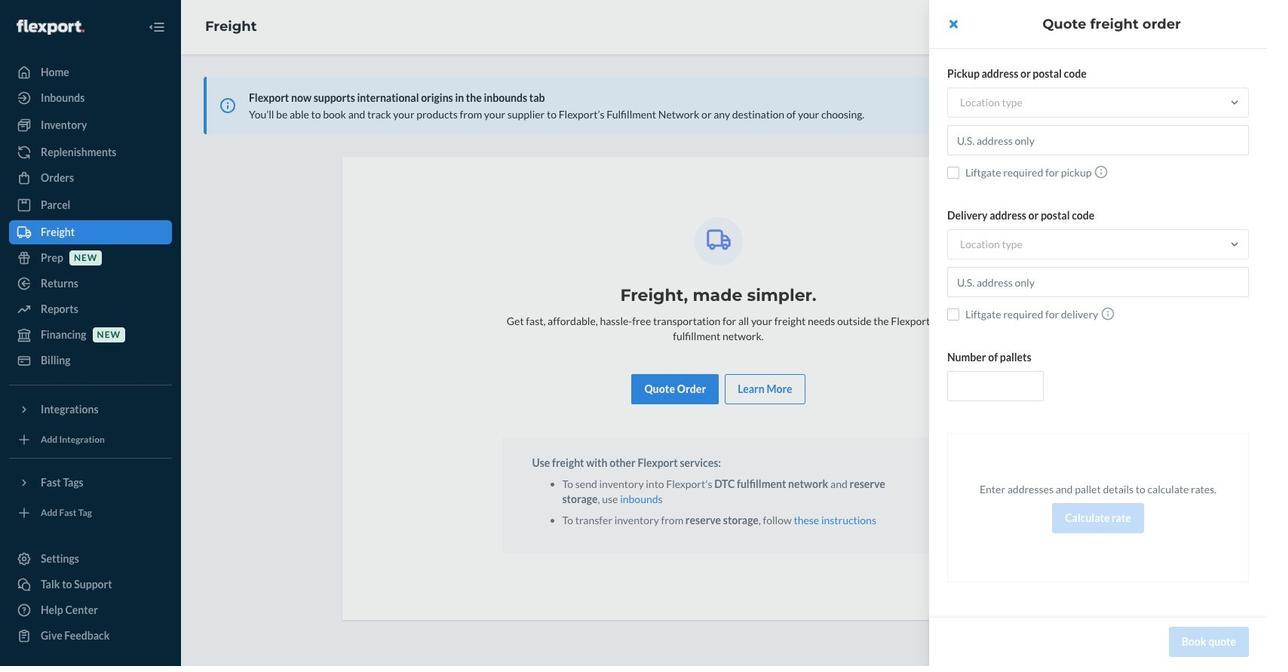 Task type: locate. For each thing, give the bounding box(es) containing it.
1 u.s. address only text field from the top
[[948, 125, 1250, 155]]

close image
[[950, 18, 958, 30]]

1 vertical spatial u.s. address only text field
[[948, 267, 1250, 297]]

U.S. address only text field
[[948, 125, 1250, 155], [948, 267, 1250, 297]]

None checkbox
[[948, 166, 960, 178], [948, 308, 960, 320], [948, 166, 960, 178], [948, 308, 960, 320]]

0 vertical spatial u.s. address only text field
[[948, 125, 1250, 155]]

None number field
[[948, 371, 1044, 401]]



Task type: vqa. For each thing, say whether or not it's contained in the screenshot.
U.S. address only text box in the right top of the page
yes



Task type: describe. For each thing, give the bounding box(es) containing it.
2 u.s. address only text field from the top
[[948, 267, 1250, 297]]



